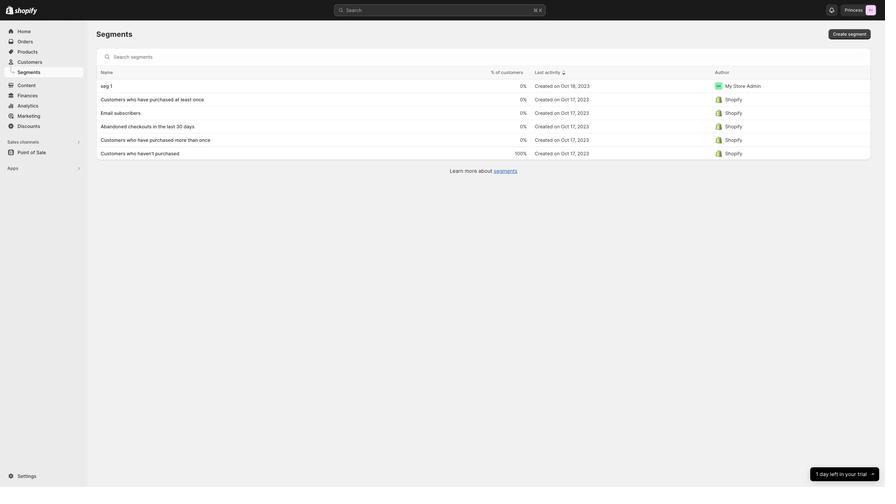 Task type: vqa. For each thing, say whether or not it's contained in the screenshot.
0%
yes



Task type: describe. For each thing, give the bounding box(es) containing it.
finances link
[[4, 90, 83, 101]]

abandoned checkouts in the last 30 days link
[[101, 123, 408, 130]]

shopify for 30
[[725, 124, 742, 129]]

on for customers who haven't purchased
[[554, 151, 560, 156]]

settings link
[[4, 471, 83, 481]]

customers for customers
[[18, 59, 42, 65]]

customers for customers who have purchased more than once
[[101, 137, 125, 143]]

princess
[[845, 7, 863, 13]]

day
[[820, 471, 829, 478]]

created on oct 18, 2023
[[535, 83, 590, 89]]

content link
[[4, 80, 83, 90]]

on for email subscribers
[[554, 110, 560, 116]]

seg 1 link
[[101, 82, 408, 90]]

create segment
[[833, 31, 867, 37]]

0% for than
[[520, 137, 527, 143]]

0 vertical spatial in
[[153, 124, 157, 129]]

customers for customers who have purchased at least once
[[101, 97, 125, 102]]

analytics
[[18, 103, 38, 109]]

marketing link
[[4, 111, 83, 121]]

learn
[[450, 168, 463, 174]]

2023 for customers who have purchased at least once
[[577, 97, 589, 102]]

segments
[[494, 168, 517, 174]]

point of sale link
[[4, 147, 83, 158]]

content
[[18, 82, 36, 88]]

k
[[539, 7, 542, 13]]

point of sale
[[18, 150, 46, 155]]

created for customers who have purchased more than once
[[535, 137, 553, 143]]

home link
[[4, 26, 83, 36]]

in inside dropdown button
[[840, 471, 844, 478]]

sale
[[36, 150, 46, 155]]

of for customers
[[496, 70, 500, 75]]

apps
[[7, 166, 18, 171]]

sales
[[7, 139, 19, 145]]

last
[[535, 70, 544, 75]]

customers who haven't purchased link
[[101, 150, 408, 157]]

channels
[[20, 139, 39, 145]]

oct for seg 1
[[561, 83, 569, 89]]

customers link
[[4, 57, 83, 67]]

products link
[[4, 47, 83, 57]]

2 created on oct 17, 2023 from the top
[[535, 110, 589, 116]]

at
[[175, 97, 179, 102]]

2 17, from the top
[[570, 110, 576, 116]]

shopify image
[[6, 6, 14, 15]]

2023 for abandoned checkouts in the last 30 days
[[577, 124, 589, 129]]

abandoned
[[101, 124, 127, 129]]

1 horizontal spatial more
[[465, 168, 477, 174]]

settings
[[18, 473, 36, 479]]

30
[[176, 124, 182, 129]]

17, for least
[[570, 97, 576, 102]]

create
[[833, 31, 847, 37]]

products
[[18, 49, 38, 55]]

oct for email subscribers
[[561, 110, 569, 116]]

2 shopify from the top
[[725, 110, 742, 116]]

0% for 30
[[520, 124, 527, 129]]

created on oct 17, 2023 for least
[[535, 97, 589, 102]]

oct for customers who have purchased at least once
[[561, 97, 569, 102]]

1 day left in your trial button
[[810, 468, 879, 481]]

discounts
[[18, 123, 40, 129]]

sales channels button
[[4, 137, 83, 147]]

2023 for seg 1
[[578, 83, 590, 89]]

abandoned checkouts in the last 30 days
[[101, 124, 194, 129]]

sales channels
[[7, 139, 39, 145]]

oct for abandoned checkouts in the last 30 days
[[561, 124, 569, 129]]

2023 for email subscribers
[[577, 110, 589, 116]]

my store admin
[[725, 83, 761, 89]]

last activity button
[[535, 69, 568, 76]]

email
[[101, 110, 113, 116]]

segments link
[[4, 67, 83, 77]]

17, for than
[[570, 137, 576, 143]]

your
[[845, 471, 856, 478]]

oct for customers who haven't purchased
[[561, 151, 569, 156]]

customers who haven't purchased
[[101, 151, 179, 156]]

than
[[188, 137, 198, 143]]

customers who have purchased at least once link
[[101, 96, 408, 103]]

1 vertical spatial segments
[[18, 69, 40, 75]]

created on oct 17, 2023 for than
[[535, 137, 589, 143]]

⌘ k
[[534, 7, 542, 13]]

purchased for more
[[150, 137, 174, 143]]

customers who have purchased more than once
[[101, 137, 210, 143]]

apps button
[[4, 163, 83, 174]]

my
[[725, 83, 732, 89]]

about
[[478, 168, 492, 174]]

5 shopify from the top
[[725, 151, 742, 156]]

segments link
[[494, 168, 517, 174]]

customers for customers who haven't purchased
[[101, 151, 125, 156]]

on for customers who have purchased more than once
[[554, 137, 560, 143]]

left
[[830, 471, 838, 478]]

0 vertical spatial segments
[[96, 30, 132, 39]]

%
[[491, 70, 494, 75]]

1 0% from the top
[[520, 83, 527, 89]]



Task type: locate. For each thing, give the bounding box(es) containing it.
trial
[[858, 471, 867, 478]]

0 horizontal spatial in
[[153, 124, 157, 129]]

email subscribers
[[101, 110, 141, 116]]

search
[[346, 7, 362, 13]]

have
[[138, 97, 148, 102], [138, 137, 148, 143]]

customers who have purchased at least once
[[101, 97, 204, 102]]

1 vertical spatial in
[[840, 471, 844, 478]]

1 created on oct 17, 2023 from the top
[[535, 97, 589, 102]]

created on oct 17, 2023 for 30
[[535, 124, 589, 129]]

2 who from the top
[[127, 137, 136, 143]]

1 created from the top
[[535, 83, 553, 89]]

once for customers who have purchased at least once
[[193, 97, 204, 102]]

who for customers who haven't purchased
[[127, 151, 136, 156]]

4 17, from the top
[[570, 137, 576, 143]]

purchased down the on the top left of page
[[150, 137, 174, 143]]

1 vertical spatial who
[[127, 137, 136, 143]]

have for at
[[138, 97, 148, 102]]

learn more about segments
[[450, 168, 517, 174]]

purchased for at
[[150, 97, 174, 102]]

point
[[18, 150, 29, 155]]

oct
[[561, 83, 569, 89], [561, 97, 569, 102], [561, 110, 569, 116], [561, 124, 569, 129], [561, 137, 569, 143], [561, 151, 569, 156]]

1 vertical spatial once
[[199, 137, 210, 143]]

last
[[167, 124, 175, 129]]

100%
[[515, 151, 527, 156]]

2 on from the top
[[554, 97, 560, 102]]

email subscribers link
[[101, 109, 408, 117]]

0 vertical spatial of
[[496, 70, 500, 75]]

2 oct from the top
[[561, 97, 569, 102]]

the
[[158, 124, 166, 129]]

1 left day
[[816, 471, 818, 478]]

more
[[175, 137, 186, 143], [465, 168, 477, 174]]

1 17, from the top
[[570, 97, 576, 102]]

have up subscribers
[[138, 97, 148, 102]]

create segment link
[[829, 29, 871, 39]]

more left than
[[175, 137, 186, 143]]

3 0% from the top
[[520, 110, 527, 116]]

4 oct from the top
[[561, 124, 569, 129]]

princess image
[[866, 5, 876, 15]]

17, for 30
[[570, 124, 576, 129]]

admin
[[747, 83, 761, 89]]

3 oct from the top
[[561, 110, 569, 116]]

2 vertical spatial who
[[127, 151, 136, 156]]

subscribers
[[114, 110, 141, 116]]

more right the learn
[[465, 168, 477, 174]]

marketing
[[18, 113, 40, 119]]

in
[[153, 124, 157, 129], [840, 471, 844, 478]]

5 0% from the top
[[520, 137, 527, 143]]

1 inside dropdown button
[[816, 471, 818, 478]]

purchased down "customers who have purchased more than once"
[[155, 151, 179, 156]]

2023 for customers who haven't purchased
[[577, 151, 589, 156]]

0 vertical spatial more
[[175, 137, 186, 143]]

activity
[[545, 70, 560, 75]]

purchased
[[150, 97, 174, 102], [150, 137, 174, 143], [155, 151, 179, 156]]

Search segments text field
[[114, 51, 868, 63]]

4 shopify from the top
[[725, 137, 742, 143]]

point of sale button
[[0, 147, 88, 158]]

who for customers who have purchased more than once
[[127, 137, 136, 143]]

0 horizontal spatial more
[[175, 137, 186, 143]]

of right %
[[496, 70, 500, 75]]

⌘
[[534, 7, 538, 13]]

who down checkouts
[[127, 137, 136, 143]]

checkouts
[[128, 124, 152, 129]]

customers
[[18, 59, 42, 65], [101, 97, 125, 102], [101, 137, 125, 143], [101, 151, 125, 156]]

least
[[181, 97, 192, 102]]

who up subscribers
[[127, 97, 136, 102]]

have up haven't
[[138, 137, 148, 143]]

1 oct from the top
[[561, 83, 569, 89]]

3 created from the top
[[535, 110, 553, 116]]

2023 for customers who have purchased more than once
[[577, 137, 589, 143]]

0 horizontal spatial 1
[[110, 83, 112, 89]]

orders link
[[4, 36, 83, 47]]

0 horizontal spatial segments
[[18, 69, 40, 75]]

last activity
[[535, 70, 560, 75]]

1 day left in your trial
[[816, 471, 867, 478]]

in left the on the top left of page
[[153, 124, 157, 129]]

18,
[[570, 83, 577, 89]]

analytics link
[[4, 101, 83, 111]]

once right than
[[199, 137, 210, 143]]

home
[[18, 28, 31, 34]]

name
[[101, 70, 113, 75]]

3 created on oct 17, 2023 from the top
[[535, 124, 589, 129]]

purchased left at
[[150, 97, 174, 102]]

orders
[[18, 39, 33, 44]]

created for customers who haven't purchased
[[535, 151, 553, 156]]

on for customers who have purchased at least once
[[554, 97, 560, 102]]

4 created from the top
[[535, 124, 553, 129]]

of for sale
[[30, 150, 35, 155]]

1 vertical spatial of
[[30, 150, 35, 155]]

shopify
[[725, 97, 742, 102], [725, 110, 742, 116], [725, 124, 742, 129], [725, 137, 742, 143], [725, 151, 742, 156]]

finances
[[18, 93, 38, 98]]

5 on from the top
[[554, 137, 560, 143]]

store
[[733, 83, 745, 89]]

1 vertical spatial have
[[138, 137, 148, 143]]

4 0% from the top
[[520, 124, 527, 129]]

customers who have purchased more than once link
[[101, 136, 408, 144]]

0 vertical spatial have
[[138, 97, 148, 102]]

5 oct from the top
[[561, 137, 569, 143]]

shopify for least
[[725, 97, 742, 102]]

1 horizontal spatial in
[[840, 471, 844, 478]]

discounts link
[[4, 121, 83, 131]]

once right least
[[193, 97, 204, 102]]

who
[[127, 97, 136, 102], [127, 137, 136, 143], [127, 151, 136, 156]]

my store admin image
[[715, 82, 722, 90]]

on for abandoned checkouts in the last 30 days
[[554, 124, 560, 129]]

of
[[496, 70, 500, 75], [30, 150, 35, 155]]

segments
[[96, 30, 132, 39], [18, 69, 40, 75]]

2 0% from the top
[[520, 97, 527, 102]]

seg 1
[[101, 83, 112, 89]]

5 created from the top
[[535, 137, 553, 143]]

% of customers
[[491, 70, 523, 75]]

who for customers who have purchased at least once
[[127, 97, 136, 102]]

in right left
[[840, 471, 844, 478]]

1
[[110, 83, 112, 89], [816, 471, 818, 478]]

17,
[[570, 97, 576, 102], [570, 110, 576, 116], [570, 124, 576, 129], [570, 137, 576, 143], [570, 151, 576, 156]]

1 shopify from the top
[[725, 97, 742, 102]]

3 on from the top
[[554, 110, 560, 116]]

author
[[715, 70, 729, 75]]

0 vertical spatial purchased
[[150, 97, 174, 102]]

days
[[184, 124, 194, 129]]

1 who from the top
[[127, 97, 136, 102]]

shopify for than
[[725, 137, 742, 143]]

once
[[193, 97, 204, 102], [199, 137, 210, 143]]

4 created on oct 17, 2023 from the top
[[535, 137, 589, 143]]

1 vertical spatial more
[[465, 168, 477, 174]]

0 horizontal spatial of
[[30, 150, 35, 155]]

6 on from the top
[[554, 151, 560, 156]]

have for more
[[138, 137, 148, 143]]

on
[[554, 83, 560, 89], [554, 97, 560, 102], [554, 110, 560, 116], [554, 124, 560, 129], [554, 137, 560, 143], [554, 151, 560, 156]]

of left sale
[[30, 150, 35, 155]]

0 vertical spatial once
[[193, 97, 204, 102]]

haven't
[[138, 151, 154, 156]]

4 on from the top
[[554, 124, 560, 129]]

who left haven't
[[127, 151, 136, 156]]

1 have from the top
[[138, 97, 148, 102]]

1 horizontal spatial of
[[496, 70, 500, 75]]

0 vertical spatial who
[[127, 97, 136, 102]]

2 have from the top
[[138, 137, 148, 143]]

0%
[[520, 83, 527, 89], [520, 97, 527, 102], [520, 110, 527, 116], [520, 124, 527, 129], [520, 137, 527, 143]]

oct for customers who have purchased more than once
[[561, 137, 569, 143]]

6 oct from the top
[[561, 151, 569, 156]]

once for customers who have purchased more than once
[[199, 137, 210, 143]]

created for seg 1
[[535, 83, 553, 89]]

on for seg 1
[[554, 83, 560, 89]]

1 horizontal spatial 1
[[816, 471, 818, 478]]

1 right seg
[[110, 83, 112, 89]]

3 who from the top
[[127, 151, 136, 156]]

0 vertical spatial 1
[[110, 83, 112, 89]]

1 vertical spatial purchased
[[150, 137, 174, 143]]

2 created from the top
[[535, 97, 553, 102]]

3 17, from the top
[[570, 124, 576, 129]]

3 shopify from the top
[[725, 124, 742, 129]]

segment
[[848, 31, 867, 37]]

1 vertical spatial 1
[[816, 471, 818, 478]]

1 horizontal spatial segments
[[96, 30, 132, 39]]

5 created on oct 17, 2023 from the top
[[535, 151, 589, 156]]

seg
[[101, 83, 109, 89]]

created for customers who have purchased at least once
[[535, 97, 553, 102]]

created on oct 17, 2023
[[535, 97, 589, 102], [535, 110, 589, 116], [535, 124, 589, 129], [535, 137, 589, 143], [535, 151, 589, 156]]

customers
[[501, 70, 523, 75]]

5 17, from the top
[[570, 151, 576, 156]]

created for email subscribers
[[535, 110, 553, 116]]

created for abandoned checkouts in the last 30 days
[[535, 124, 553, 129]]

of inside button
[[30, 150, 35, 155]]

2 vertical spatial purchased
[[155, 151, 179, 156]]

0% for least
[[520, 97, 527, 102]]

1 on from the top
[[554, 83, 560, 89]]

6 created from the top
[[535, 151, 553, 156]]

shopify image
[[15, 8, 37, 15]]



